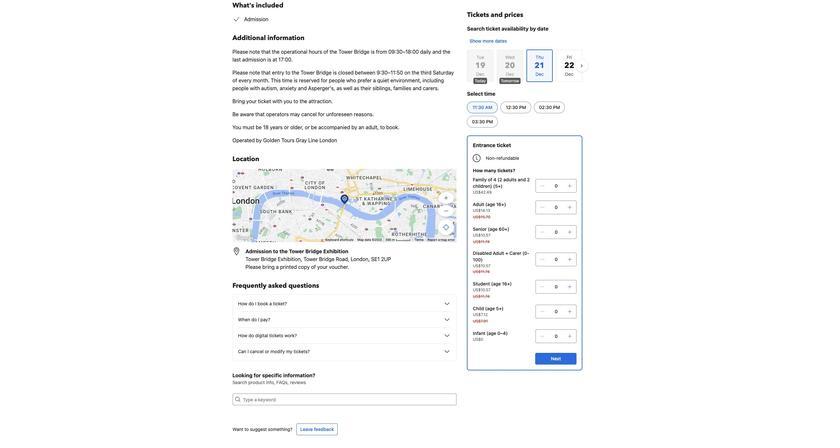 Task type: vqa. For each thing, say whether or not it's contained in the screenshot.
"US$24.20" at the right of the page
no



Task type: locate. For each thing, give the bounding box(es) containing it.
i left book
[[256, 301, 257, 307]]

search inside looking for specific information? search product info, faqs, reviews
[[233, 380, 247, 385]]

1 horizontal spatial tickets?
[[498, 168, 516, 173]]

60+)
[[499, 226, 510, 232]]

1 vertical spatial time
[[485, 91, 496, 97]]

family of 4 (2 adults and 2 children) (5+) us$42.49
[[473, 177, 530, 195]]

1 horizontal spatial dec
[[506, 71, 515, 77]]

and right daily
[[433, 49, 442, 55]]

note for every
[[250, 70, 260, 76]]

ticket?
[[273, 301, 287, 307]]

please note that the operational hours of the tower bridge is from 09:30–18:00 daily and the last admission is at 17:00.
[[233, 49, 451, 63]]

this
[[271, 78, 281, 83]]

2 vertical spatial us$10.57
[[473, 288, 491, 293]]

a
[[373, 78, 376, 83], [438, 238, 440, 242], [276, 264, 279, 270], [270, 301, 272, 307]]

us$11.74 up disabled
[[473, 239, 490, 244]]

cancel right "can"
[[250, 349, 264, 354]]

us$11.74 for disabled adult + carer (0- 100)
[[473, 269, 490, 274]]

dec up the tomorrow
[[506, 71, 515, 77]]

hours
[[309, 49, 322, 55]]

0 vertical spatial do
[[249, 301, 254, 307]]

2 horizontal spatial i
[[258, 317, 259, 322]]

2 vertical spatial us$11.74
[[473, 294, 490, 299]]

1 horizontal spatial cancel
[[302, 111, 317, 117]]

i right "can"
[[248, 349, 249, 354]]

as right well on the left
[[354, 85, 360, 91]]

to right "entry"
[[286, 70, 291, 76]]

entrance ticket
[[473, 142, 512, 148]]

6 0 from the top
[[555, 309, 558, 314]]

with left you
[[273, 98, 283, 104]]

be up line
[[311, 124, 317, 130]]

exhibition
[[324, 249, 349, 254]]

16+) inside adult (age 16+) us$14.13
[[497, 202, 507, 207]]

do right when
[[252, 317, 257, 322]]

and left '2'
[[518, 177, 526, 182]]

0 for senior (age 60+)
[[555, 229, 558, 235]]

us$10.57 for senior
[[473, 233, 491, 238]]

the up exhibition,
[[280, 249, 288, 254]]

included
[[256, 1, 284, 10]]

us$10.57 down 100)
[[473, 264, 491, 268]]

1 horizontal spatial your
[[318, 264, 328, 270]]

1 horizontal spatial by
[[352, 124, 358, 130]]

or right years
[[284, 124, 289, 130]]

0 vertical spatial admission
[[244, 16, 269, 22]]

feedback
[[314, 427, 334, 432]]

you
[[233, 124, 242, 130]]

product
[[249, 380, 265, 385]]

a right "bring" in the left bottom of the page
[[276, 264, 279, 270]]

1 vertical spatial note
[[250, 70, 260, 76]]

disabled
[[473, 250, 492, 256]]

1 horizontal spatial adult
[[493, 250, 505, 256]]

16+) for adult (age 16+)
[[497, 202, 507, 207]]

ticket for entrance
[[497, 142, 512, 148]]

0 horizontal spatial be
[[256, 124, 262, 130]]

0 horizontal spatial search
[[233, 380, 247, 385]]

tower up the reserved
[[301, 70, 315, 76]]

0 horizontal spatial your
[[247, 98, 257, 104]]

2 vertical spatial please
[[246, 264, 261, 270]]

1 vertical spatial i
[[258, 317, 259, 322]]

that right aware
[[256, 111, 265, 117]]

to up exhibition,
[[273, 249, 279, 254]]

1 vertical spatial how
[[238, 301, 248, 307]]

frequently
[[233, 281, 267, 290]]

how up when
[[238, 301, 248, 307]]

1 horizontal spatial i
[[256, 301, 257, 307]]

0 horizontal spatial as
[[337, 85, 342, 91]]

ticket up show more dates
[[486, 26, 501, 32]]

select
[[468, 91, 484, 97]]

your inside admission to the tower bridge exhibition tower bridge exhibition, tower bridge road, london, se1 2up please bring a printed copy of your voucher.
[[318, 264, 328, 270]]

for up asperger's,
[[321, 78, 328, 83]]

0 horizontal spatial or
[[265, 349, 270, 354]]

1 vertical spatial people
[[233, 85, 249, 91]]

se1
[[372, 256, 380, 262]]

cancel right may
[[302, 111, 317, 117]]

tomorrow
[[501, 79, 520, 83]]

dec inside fri 22 dec
[[566, 71, 574, 77]]

(age inside senior (age 60+) us$10.57
[[488, 226, 498, 232]]

how for how do digital tickets work?
[[238, 333, 248, 338]]

0 horizontal spatial tickets?
[[294, 349, 310, 354]]

ticket down autism,
[[258, 98, 271, 104]]

accompanied
[[319, 124, 350, 130]]

looking for specific information? search product info, faqs, reviews
[[233, 373, 316, 385]]

i for pay?
[[258, 317, 259, 322]]

1 vertical spatial with
[[273, 98, 283, 104]]

pm right 02:30
[[554, 105, 561, 110]]

pm for 02:30 pm
[[554, 105, 561, 110]]

(5+)
[[494, 183, 503, 189]]

3 us$11.74 from the top
[[473, 294, 490, 299]]

0 for student (age 16+)
[[555, 284, 558, 290]]

please left "bring" in the left bottom of the page
[[246, 264, 261, 270]]

as left well on the left
[[337, 85, 342, 91]]

with
[[250, 85, 260, 91], [273, 98, 283, 104]]

16+) down (5+)
[[497, 202, 507, 207]]

us$10.57 for student
[[473, 288, 491, 293]]

as
[[337, 85, 342, 91], [354, 85, 360, 91]]

©2023
[[372, 238, 382, 242]]

adult left +
[[493, 250, 505, 256]]

0 vertical spatial search
[[468, 26, 485, 32]]

admission down what's included
[[244, 16, 269, 22]]

2 note from the top
[[250, 70, 260, 76]]

that
[[262, 49, 271, 55], [262, 70, 271, 76], [256, 111, 265, 117]]

1 vertical spatial that
[[262, 70, 271, 76]]

16+) for student (age 16+)
[[503, 281, 512, 287]]

for up product
[[254, 373, 261, 378]]

search down looking
[[233, 380, 247, 385]]

(age left '0–4)' on the bottom right of page
[[487, 331, 497, 336]]

2 horizontal spatial pm
[[554, 105, 561, 110]]

suggest
[[250, 427, 267, 432]]

us$10.57 down the senior
[[473, 233, 491, 238]]

the inside admission to the tower bridge exhibition tower bridge exhibition, tower bridge road, london, se1 2up please bring a printed copy of your voucher.
[[280, 249, 288, 254]]

2 be from the left
[[311, 124, 317, 130]]

must
[[243, 124, 255, 130]]

bridge up "bring" in the left bottom of the page
[[261, 256, 277, 262]]

2 horizontal spatial by
[[530, 26, 537, 32]]

bridge down exhibition
[[319, 256, 335, 262]]

how
[[473, 168, 483, 173], [238, 301, 248, 307], [238, 333, 248, 338]]

ticket for search
[[486, 26, 501, 32]]

0 vertical spatial cancel
[[302, 111, 317, 117]]

(age inside student (age 16+) us$10.57
[[492, 281, 501, 287]]

0 horizontal spatial with
[[250, 85, 260, 91]]

a inside admission to the tower bridge exhibition tower bridge exhibition, tower bridge road, london, se1 2up please bring a printed copy of your voucher.
[[276, 264, 279, 270]]

information
[[268, 34, 305, 42]]

1 vertical spatial us$11.74
[[473, 269, 490, 274]]

+
[[506, 250, 509, 256]]

please for admission
[[233, 49, 248, 55]]

for inside looking for specific information? search product info, faqs, reviews
[[254, 373, 261, 378]]

2 vertical spatial i
[[248, 349, 249, 354]]

tower up the closed
[[339, 49, 353, 55]]

tickets? right my
[[294, 349, 310, 354]]

a inside dropdown button
[[270, 301, 272, 307]]

(age
[[486, 202, 496, 207], [488, 226, 498, 232], [492, 281, 501, 287], [486, 306, 495, 311], [487, 331, 497, 336]]

2 vertical spatial that
[[256, 111, 265, 117]]

(age right student
[[492, 281, 501, 287]]

that up the "month."
[[262, 70, 271, 76]]

tickets? up adults
[[498, 168, 516, 173]]

2 dec from the left
[[506, 71, 515, 77]]

when do i pay? button
[[238, 316, 452, 324]]

do left digital at the left bottom of page
[[249, 333, 254, 338]]

dec inside wed 20 dec tomorrow
[[506, 71, 515, 77]]

student (age 16+) us$10.57
[[473, 281, 512, 293]]

(age inside adult (age 16+) us$14.13
[[486, 202, 496, 207]]

pm right 03:30
[[487, 119, 494, 124]]

2 us$11.74 from the top
[[473, 269, 490, 274]]

0 vertical spatial i
[[256, 301, 257, 307]]

operational
[[281, 49, 308, 55]]

do for pay?
[[252, 317, 257, 322]]

1 vertical spatial admission
[[246, 249, 272, 254]]

0 vertical spatial us$11.74
[[473, 239, 490, 244]]

and inside please note that the operational hours of the tower bridge is from 09:30–18:00 daily and the last admission is at 17:00.
[[433, 49, 442, 55]]

1 vertical spatial please
[[233, 70, 248, 76]]

2 horizontal spatial dec
[[566, 71, 574, 77]]

0 vertical spatial with
[[250, 85, 260, 91]]

1 vertical spatial 16+)
[[503, 281, 512, 287]]

2 vertical spatial how
[[238, 333, 248, 338]]

1 vertical spatial us$10.57
[[473, 264, 491, 268]]

bridge up asperger's,
[[316, 70, 332, 76]]

faqs,
[[277, 380, 289, 385]]

something?
[[268, 427, 293, 432]]

daily
[[421, 49, 432, 55]]

5 0 from the top
[[555, 284, 558, 290]]

bridge up the copy
[[306, 249, 322, 254]]

of left 4
[[488, 177, 493, 182]]

to inside admission to the tower bridge exhibition tower bridge exhibition, tower bridge road, london, se1 2up please bring a printed copy of your voucher.
[[273, 249, 279, 254]]

your right bring
[[247, 98, 257, 104]]

0 vertical spatial us$10.57
[[473, 233, 491, 238]]

0 for disabled adult + carer (0- 100)
[[555, 257, 558, 262]]

admission up "bring" in the left bottom of the page
[[246, 249, 272, 254]]

for down attraction.
[[318, 111, 325, 117]]

can
[[238, 349, 247, 354]]

0 vertical spatial 16+)
[[497, 202, 507, 207]]

please up every
[[233, 70, 248, 76]]

1 vertical spatial cancel
[[250, 349, 264, 354]]

1 horizontal spatial search
[[468, 26, 485, 32]]

what's
[[233, 1, 255, 10]]

be left 18
[[256, 124, 262, 130]]

people down the closed
[[329, 78, 345, 83]]

by left an
[[352, 124, 358, 130]]

that inside please note that entry to the tower bridge is closed between 9:30–11:50 on the third saturday of every month. this time is reserved for people who prefer a quiet environment, including people with autism, anxiety and asperger's, as well as their siblings, families and carers.
[[262, 70, 271, 76]]

how up "can"
[[238, 333, 248, 338]]

16+) down disabled adult + carer (0- 100) us$10.57
[[503, 281, 512, 287]]

voucher.
[[329, 264, 350, 270]]

the right on
[[412, 70, 420, 76]]

adult inside disabled adult + carer (0- 100) us$10.57
[[493, 250, 505, 256]]

1 vertical spatial do
[[252, 317, 257, 322]]

0 for infant (age 0–4)
[[555, 334, 558, 339]]

3 us$10.57 from the top
[[473, 288, 491, 293]]

0 horizontal spatial cancel
[[250, 349, 264, 354]]

that down the additional information
[[262, 49, 271, 55]]

2 as from the left
[[354, 85, 360, 91]]

closed
[[338, 70, 354, 76]]

time up anxiety
[[282, 78, 293, 83]]

infant (age 0–4) us$0
[[473, 331, 508, 342]]

1 vertical spatial adult
[[493, 250, 505, 256]]

dec inside tue 19 dec today
[[477, 71, 485, 77]]

1 0 from the top
[[555, 183, 558, 189]]

3 0 from the top
[[555, 229, 558, 235]]

3 dec from the left
[[566, 71, 574, 77]]

dec for 20
[[506, 71, 515, 77]]

adult up us$14.13 at the top right of the page
[[473, 202, 485, 207]]

more
[[483, 38, 494, 44]]

1 note from the top
[[250, 49, 260, 55]]

1 vertical spatial your
[[318, 264, 328, 270]]

us$15.70
[[473, 215, 491, 220]]

0 horizontal spatial pm
[[487, 119, 494, 124]]

0 horizontal spatial adult
[[473, 202, 485, 207]]

pm
[[520, 105, 527, 110], [554, 105, 561, 110], [487, 119, 494, 124]]

admission to the tower bridge exhibition tower bridge exhibition, tower bridge road, london, se1 2up please bring a printed copy of your voucher.
[[246, 249, 391, 270]]

many
[[485, 168, 497, 173]]

1 dec from the left
[[477, 71, 485, 77]]

0 vertical spatial please
[[233, 49, 248, 55]]

0 vertical spatial people
[[329, 78, 345, 83]]

0 vertical spatial that
[[262, 49, 271, 55]]

how do i book a ticket?
[[238, 301, 287, 307]]

please inside please note that the operational hours of the tower bridge is from 09:30–18:00 daily and the last admission is at 17:00.
[[233, 49, 248, 55]]

or right older,
[[305, 124, 310, 130]]

0 vertical spatial note
[[250, 49, 260, 55]]

us$11.74 up student
[[473, 269, 490, 274]]

reserved
[[299, 78, 320, 83]]

us$11.74
[[473, 239, 490, 244], [473, 269, 490, 274], [473, 294, 490, 299]]

0 vertical spatial by
[[530, 26, 537, 32]]

(age inside child (age 5+) us$7.12
[[486, 306, 495, 311]]

1 horizontal spatial as
[[354, 85, 360, 91]]

with down the "month."
[[250, 85, 260, 91]]

1 vertical spatial by
[[352, 124, 358, 130]]

time up am
[[485, 91, 496, 97]]

dec up today
[[477, 71, 485, 77]]

7 0 from the top
[[555, 334, 558, 339]]

entry
[[272, 70, 285, 76]]

adults
[[504, 177, 517, 182]]

1 horizontal spatial with
[[273, 98, 283, 104]]

by left the golden
[[256, 137, 262, 143]]

1 us$10.57 from the top
[[473, 233, 491, 238]]

bridge inside please note that the operational hours of the tower bridge is from 09:30–18:00 daily and the last admission is at 17:00.
[[354, 49, 370, 55]]

us$42.49
[[473, 190, 492, 195]]

12:30 pm
[[506, 105, 527, 110]]

us$10.57 inside senior (age 60+) us$10.57
[[473, 233, 491, 238]]

2 0 from the top
[[555, 205, 558, 210]]

bridge left from
[[354, 49, 370, 55]]

that inside please note that the operational hours of the tower bridge is from 09:30–18:00 daily and the last admission is at 17:00.
[[262, 49, 271, 55]]

1 vertical spatial tickets?
[[294, 349, 310, 354]]

us$10.57 inside student (age 16+) us$10.57
[[473, 288, 491, 293]]

0 vertical spatial ticket
[[486, 26, 501, 32]]

by left date
[[530, 26, 537, 32]]

1 horizontal spatial be
[[311, 124, 317, 130]]

2 vertical spatial for
[[254, 373, 261, 378]]

including
[[423, 78, 444, 83]]

aware
[[240, 111, 254, 117]]

last
[[233, 57, 241, 63]]

11:30 am
[[473, 105, 493, 110]]

how up family
[[473, 168, 483, 173]]

please note that entry to the tower bridge is closed between 9:30–11:50 on the third saturday of every month. this time is reserved for people who prefer a quiet environment, including people with autism, anxiety and asperger's, as well as their siblings, families and carers.
[[233, 70, 454, 91]]

pm right 12:30
[[520, 105, 527, 110]]

1 horizontal spatial people
[[329, 78, 345, 83]]

note inside please note that the operational hours of the tower bridge is from 09:30–18:00 daily and the last admission is at 17:00.
[[250, 49, 260, 55]]

17:00.
[[279, 57, 293, 63]]

(age up us$14.13 at the top right of the page
[[486, 202, 496, 207]]

search up show
[[468, 26, 485, 32]]

my
[[286, 349, 293, 354]]

map
[[358, 238, 364, 242]]

next button
[[536, 353, 577, 365]]

tickets
[[468, 10, 490, 19]]

2
[[528, 177, 530, 182]]

us$10.57 down student
[[473, 288, 491, 293]]

note inside please note that entry to the tower bridge is closed between 9:30–11:50 on the third saturday of every month. this time is reserved for people who prefer a quiet environment, including people with autism, anxiety and asperger's, as well as their siblings, families and carers.
[[250, 70, 260, 76]]

child (age 5+) us$7.12
[[473, 306, 504, 317]]

0 vertical spatial for
[[321, 78, 328, 83]]

1 horizontal spatial time
[[485, 91, 496, 97]]

dec
[[477, 71, 485, 77], [506, 71, 515, 77], [566, 71, 574, 77]]

note up the "month."
[[250, 70, 260, 76]]

of right the copy
[[311, 264, 316, 270]]

printed
[[280, 264, 297, 270]]

0 horizontal spatial time
[[282, 78, 293, 83]]

please for every
[[233, 70, 248, 76]]

2 us$10.57 from the top
[[473, 264, 491, 268]]

please up last
[[233, 49, 248, 55]]

note up admission
[[250, 49, 260, 55]]

people down every
[[233, 85, 249, 91]]

16+) inside student (age 16+) us$10.57
[[503, 281, 512, 287]]

is left the closed
[[333, 70, 337, 76]]

2 vertical spatial ticket
[[497, 142, 512, 148]]

1 vertical spatial search
[[233, 380, 247, 385]]

of left every
[[233, 78, 237, 83]]

pm for 03:30 pm
[[487, 119, 494, 124]]

can i cancel or modify my tickets? button
[[238, 348, 452, 356]]

0 vertical spatial adult
[[473, 202, 485, 207]]

tower inside please note that the operational hours of the tower bridge is from 09:30–18:00 daily and the last admission is at 17:00.
[[339, 49, 353, 55]]

cancel
[[302, 111, 317, 117], [250, 349, 264, 354]]

the
[[272, 49, 280, 55], [330, 49, 338, 55], [443, 49, 451, 55], [292, 70, 300, 76], [412, 70, 420, 76], [300, 98, 308, 104], [280, 249, 288, 254]]

tower up the copy
[[304, 256, 318, 262]]

that for month.
[[262, 70, 271, 76]]

2 vertical spatial by
[[256, 137, 262, 143]]

dec down 22
[[566, 71, 574, 77]]

terms
[[415, 238, 424, 242]]

0 horizontal spatial dec
[[477, 71, 485, 77]]

i left pay?
[[258, 317, 259, 322]]

bring
[[263, 264, 275, 270]]

0 vertical spatial how
[[473, 168, 483, 173]]

please inside please note that entry to the tower bridge is closed between 9:30–11:50 on the third saturday of every month. this time is reserved for people who prefer a quiet environment, including people with autism, anxiety and asperger's, as well as their siblings, families and carers.
[[233, 70, 248, 76]]

(age inside infant (age 0–4) us$0
[[487, 331, 497, 336]]

admission for admission to the tower bridge exhibition tower bridge exhibition, tower bridge road, london, se1 2up please bring a printed copy of your voucher.
[[246, 249, 272, 254]]

0 vertical spatial your
[[247, 98, 257, 104]]

(age left 60+)
[[488, 226, 498, 232]]

us$11.74 up the child
[[473, 294, 490, 299]]

fri
[[567, 54, 573, 60]]

info,
[[266, 380, 275, 385]]

carer
[[510, 250, 522, 256]]

region
[[462, 47, 588, 85]]

or left modify
[[265, 349, 270, 354]]

4 0 from the top
[[555, 257, 558, 262]]

and down environment,
[[413, 85, 422, 91]]

tue 19 dec today
[[475, 54, 486, 83]]

data
[[365, 238, 372, 242]]

5+)
[[497, 306, 504, 311]]

0 vertical spatial time
[[282, 78, 293, 83]]

1 us$11.74 from the top
[[473, 239, 490, 244]]

admission inside admission to the tower bridge exhibition tower bridge exhibition, tower bridge road, london, se1 2up please bring a printed copy of your voucher.
[[246, 249, 272, 254]]

a right book
[[270, 301, 272, 307]]

asked
[[268, 281, 287, 290]]

Type a keyword field
[[241, 394, 457, 406]]

ticket up non-refundable
[[497, 142, 512, 148]]

shortcuts
[[340, 238, 354, 242]]

2 vertical spatial do
[[249, 333, 254, 338]]

1 horizontal spatial pm
[[520, 105, 527, 110]]

1 as from the left
[[337, 85, 342, 91]]



Task type: describe. For each thing, give the bounding box(es) containing it.
specific
[[262, 373, 282, 378]]

02:30 pm
[[540, 105, 561, 110]]

the right hours
[[330, 49, 338, 55]]

bridge inside please note that entry to the tower bridge is closed between 9:30–11:50 on the third saturday of every month. this time is reserved for people who prefer a quiet environment, including people with autism, anxiety and asperger's, as well as their siblings, families and carers.
[[316, 70, 332, 76]]

reasons.
[[354, 111, 374, 117]]

1 vertical spatial for
[[318, 111, 325, 117]]

senior
[[473, 226, 487, 232]]

tower inside please note that entry to the tower bridge is closed between 9:30–11:50 on the third saturday of every month. this time is reserved for people who prefer a quiet environment, including people with autism, anxiety and asperger's, as well as their siblings, families and carers.
[[301, 70, 315, 76]]

of inside please note that entry to the tower bridge is closed between 9:30–11:50 on the third saturday of every month. this time is reserved for people who prefer a quiet environment, including people with autism, anxiety and asperger's, as well as their siblings, families and carers.
[[233, 78, 237, 83]]

0–4)
[[498, 331, 508, 336]]

senior (age 60+) us$10.57
[[473, 226, 510, 238]]

to right want
[[245, 427, 249, 432]]

11:30
[[473, 105, 485, 110]]

(age for senior
[[488, 226, 498, 232]]

modify
[[271, 349, 285, 354]]

please inside admission to the tower bridge exhibition tower bridge exhibition, tower bridge road, london, se1 2up please bring a printed copy of your voucher.
[[246, 264, 261, 270]]

the up the be aware that operators may cancel for unforeseen reasons.
[[300, 98, 308, 104]]

note for admission
[[250, 49, 260, 55]]

years
[[270, 124, 283, 130]]

of inside admission to the tower bridge exhibition tower bridge exhibition, tower bridge road, london, se1 2up please bring a printed copy of your voucher.
[[311, 264, 316, 270]]

non-refundable
[[486, 155, 520, 161]]

1 horizontal spatial or
[[284, 124, 289, 130]]

additional
[[233, 34, 266, 42]]

who
[[347, 78, 357, 83]]

tower down google image
[[246, 256, 260, 262]]

report a map error
[[428, 238, 455, 242]]

how do i book a ticket? button
[[238, 300, 452, 308]]

2 horizontal spatial or
[[305, 124, 310, 130]]

(2
[[498, 177, 503, 182]]

us$0
[[473, 337, 484, 342]]

0 for child (age 5+)
[[555, 309, 558, 314]]

how for how many tickets?
[[473, 168, 483, 173]]

pm for 12:30 pm
[[520, 105, 527, 110]]

19
[[476, 60, 486, 71]]

admission for admission
[[244, 16, 269, 22]]

prefer
[[358, 78, 372, 83]]

100)
[[473, 257, 483, 263]]

non-
[[486, 155, 497, 161]]

0 vertical spatial tickets?
[[498, 168, 516, 173]]

when do i pay?
[[238, 317, 271, 322]]

do for tickets
[[249, 333, 254, 338]]

between
[[355, 70, 376, 76]]

with inside please note that entry to the tower bridge is closed between 9:30–11:50 on the third saturday of every month. this time is reserved for people who prefer a quiet environment, including people with autism, anxiety and asperger's, as well as their siblings, families and carers.
[[250, 85, 260, 91]]

refundable
[[497, 155, 520, 161]]

admission
[[242, 57, 266, 63]]

that for is
[[262, 49, 271, 55]]

18
[[263, 124, 269, 130]]

bring your ticket with you to the attraction.
[[233, 98, 333, 104]]

bring
[[233, 98, 245, 104]]

wed 20 dec tomorrow
[[501, 54, 520, 83]]

book
[[258, 301, 268, 307]]

infant
[[473, 331, 486, 336]]

(age for infant
[[487, 331, 497, 336]]

1 be from the left
[[256, 124, 262, 130]]

is up anxiety
[[294, 78, 298, 83]]

or inside can i cancel or modify my tickets? dropdown button
[[265, 349, 270, 354]]

and inside family of 4 (2 adults and 2 children) (5+) us$42.49
[[518, 177, 526, 182]]

prices
[[505, 10, 524, 19]]

us$11.74 for senior (age 60+)
[[473, 239, 490, 244]]

error
[[448, 238, 455, 242]]

0 for adult (age 16+)
[[555, 205, 558, 210]]

child
[[473, 306, 485, 311]]

map region
[[233, 169, 457, 242]]

0 horizontal spatial i
[[248, 349, 249, 354]]

the up the reserved
[[292, 70, 300, 76]]

entrance
[[473, 142, 496, 148]]

to right you
[[294, 98, 299, 104]]

operated by golden tours gray line london
[[233, 137, 337, 143]]

do for book
[[249, 301, 254, 307]]

and down the reserved
[[298, 85, 307, 91]]

additional information
[[233, 34, 305, 42]]

cancel inside can i cancel or modify my tickets? dropdown button
[[250, 349, 264, 354]]

adult,
[[366, 124, 379, 130]]

for inside please note that entry to the tower bridge is closed between 9:30–11:50 on the third saturday of every month. this time is reserved for people who prefer a quiet environment, including people with autism, anxiety and asperger's, as well as their siblings, families and carers.
[[321, 78, 328, 83]]

500
[[386, 238, 392, 242]]

availability
[[502, 26, 529, 32]]

how for how do i book a ticket?
[[238, 301, 248, 307]]

fri 22 dec
[[565, 54, 575, 77]]

siblings,
[[373, 85, 392, 91]]

attraction.
[[309, 98, 333, 104]]

the right daily
[[443, 49, 451, 55]]

0 horizontal spatial people
[[233, 85, 249, 91]]

us$10.57 inside disabled adult + carer (0- 100) us$10.57
[[473, 264, 491, 268]]

show more dates button
[[468, 35, 510, 47]]

i for book
[[256, 301, 257, 307]]

their
[[361, 85, 372, 91]]

copy
[[299, 264, 310, 270]]

date
[[538, 26, 549, 32]]

tickets
[[270, 333, 284, 338]]

leave feedback
[[301, 427, 334, 432]]

region containing 19
[[462, 47, 588, 85]]

the up at
[[272, 49, 280, 55]]

london
[[320, 137, 337, 143]]

can i cancel or modify my tickets?
[[238, 349, 310, 354]]

time inside please note that entry to the tower bridge is closed between 9:30–11:50 on the third saturday of every month. this time is reserved for people who prefer a quiet environment, including people with autism, anxiety and asperger's, as well as their siblings, families and carers.
[[282, 78, 293, 83]]

google image
[[234, 234, 256, 242]]

adult inside adult (age 16+) us$14.13
[[473, 202, 485, 207]]

to left 'book.'
[[381, 124, 385, 130]]

to inside please note that entry to the tower bridge is closed between 9:30–11:50 on the third saturday of every month. this time is reserved for people who prefer a quiet environment, including people with autism, anxiety and asperger's, as well as their siblings, families and carers.
[[286, 70, 291, 76]]

0 horizontal spatial by
[[256, 137, 262, 143]]

tue
[[477, 54, 485, 60]]

every
[[239, 78, 252, 83]]

want to suggest something?
[[233, 427, 293, 432]]

(age for student
[[492, 281, 501, 287]]

is left at
[[268, 57, 271, 63]]

us$7.91
[[473, 319, 488, 324]]

next
[[552, 356, 562, 362]]

how do digital tickets work?
[[238, 333, 297, 338]]

report
[[428, 238, 438, 242]]

20
[[505, 60, 516, 71]]

want
[[233, 427, 244, 432]]

autism,
[[261, 85, 279, 91]]

reviews
[[290, 380, 306, 385]]

tickets? inside dropdown button
[[294, 349, 310, 354]]

exhibition,
[[278, 256, 303, 262]]

adult (age 16+) us$14.13
[[473, 202, 507, 213]]

leave
[[301, 427, 313, 432]]

tickets and prices
[[468, 10, 524, 19]]

questions
[[289, 281, 320, 290]]

be aware that operators may cancel for unforeseen reasons.
[[233, 111, 374, 117]]

dec for 19
[[477, 71, 485, 77]]

0 for family of 4 (2 adults and 2 children) (5+)
[[555, 183, 558, 189]]

may
[[290, 111, 300, 117]]

gray
[[296, 137, 307, 143]]

be
[[233, 111, 239, 117]]

a left the map
[[438, 238, 440, 242]]

of inside please note that the operational hours of the tower bridge is from 09:30–18:00 daily and the last admission is at 17:00.
[[324, 49, 329, 55]]

map
[[441, 238, 448, 242]]

1 vertical spatial ticket
[[258, 98, 271, 104]]

report a map error link
[[428, 238, 455, 242]]

(age for adult
[[486, 202, 496, 207]]

us$11.74 for student (age 16+)
[[473, 294, 490, 299]]

tower up exhibition,
[[289, 249, 305, 254]]

(age for child
[[486, 306, 495, 311]]

of inside family of 4 (2 adults and 2 children) (5+) us$42.49
[[488, 177, 493, 182]]

family
[[473, 177, 487, 182]]

us$14.13
[[473, 208, 491, 213]]

and left prices
[[491, 10, 503, 19]]

children)
[[473, 183, 493, 189]]

how do digital tickets work? button
[[238, 332, 452, 340]]

pay?
[[261, 317, 271, 322]]

well
[[344, 85, 353, 91]]

is left from
[[371, 49, 375, 55]]

a inside please note that entry to the tower bridge is closed between 9:30–11:50 on the third saturday of every month. this time is reserved for people who prefer a quiet environment, including people with autism, anxiety and asperger's, as well as their siblings, families and carers.
[[373, 78, 376, 83]]



